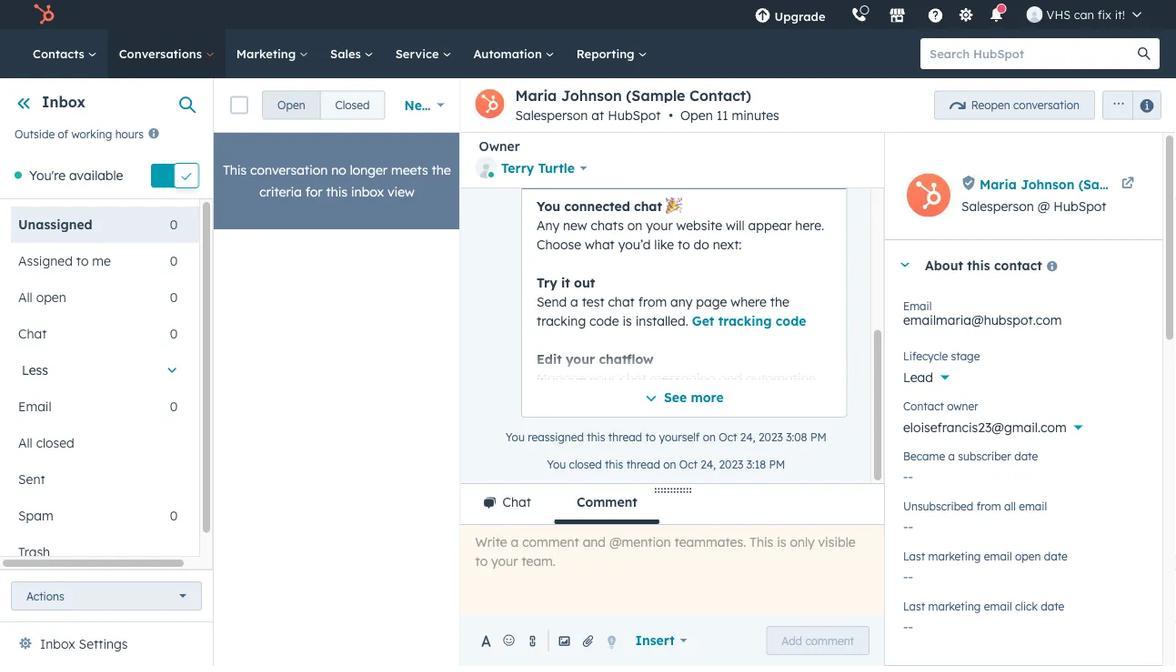 Task type: vqa. For each thing, say whether or not it's contained in the screenshot.
second receiving from right
no



Task type: locate. For each thing, give the bounding box(es) containing it.
0 horizontal spatial the
[[432, 162, 451, 178]]

all for all closed
[[18, 435, 33, 451]]

maria for contact)
[[516, 86, 557, 105]]

2023
[[759, 430, 783, 444], [719, 457, 743, 471]]

last for last marketing email open date
[[904, 549, 926, 563]]

1 horizontal spatial of
[[717, 446, 729, 462]]

1 vertical spatial all
[[18, 435, 33, 451]]

0 vertical spatial chat
[[18, 326, 47, 342]]

you're available image
[[15, 172, 22, 179]]

email down unsubscribed from all email text field
[[985, 549, 1013, 563]]

johnson up at
[[562, 86, 622, 105]]

1 last from the top
[[904, 549, 926, 563]]

menu item
[[839, 0, 842, 29]]

1 vertical spatial oct
[[679, 457, 698, 471]]

a
[[570, 294, 578, 309], [949, 449, 956, 463]]

the right where
[[770, 294, 790, 309]]

like
[[654, 236, 674, 252]]

of
[[58, 127, 68, 140], [717, 446, 729, 462]]

lifecycle stage
[[904, 349, 981, 363]]

pm right 3:18
[[769, 457, 785, 471]]

menu
[[742, 0, 1155, 29]]

this down no
[[326, 184, 348, 200]]

insert button
[[624, 623, 699, 659]]

of right outside
[[58, 127, 68, 140]]

0 vertical spatial all
[[18, 289, 33, 305]]

trash
[[18, 544, 50, 560]]

the left color
[[603, 446, 622, 462]]

date down eloisefrancis23@gmail.com popup button
[[1015, 449, 1039, 463]]

conversation up criteria
[[250, 162, 328, 178]]

0 horizontal spatial email
[[18, 399, 52, 414]]

1 horizontal spatial hubspot
[[1054, 198, 1107, 214]]

conversation inside button
[[1014, 98, 1080, 112]]

your right style at the right bottom
[[732, 446, 759, 462]]

menu containing vhs can fix it!
[[742, 0, 1155, 29]]

1 vertical spatial a
[[949, 449, 956, 463]]

minutes
[[732, 107, 780, 123]]

open
[[36, 289, 66, 305], [1016, 549, 1042, 563]]

outside
[[15, 127, 55, 140]]

0 vertical spatial the
[[432, 162, 451, 178]]

(sample inside maria johnson (sample contact) salesperson at hubspot • open 11 minutes
[[627, 86, 686, 105]]

settings link
[[955, 5, 978, 24]]

2 marketing from the top
[[929, 599, 982, 613]]

reopen
[[972, 98, 1011, 112]]

reporting link
[[566, 29, 659, 78]]

lead
[[904, 370, 934, 385]]

from
[[638, 294, 667, 309], [977, 499, 1002, 513]]

oct down yourself
[[679, 457, 698, 471]]

a inside try it out send a test chat from any page where the tracking code is installed.
[[570, 294, 578, 309]]

maria johnson (sample contact) main content
[[214, 0, 1177, 666]]

1 vertical spatial 2023
[[719, 457, 743, 471]]

0 horizontal spatial code
[[589, 313, 619, 329]]

0 vertical spatial email
[[904, 299, 932, 313]]

calling icon button
[[844, 3, 875, 27]]

Last marketing email open date text field
[[904, 560, 1145, 589]]

1 group from the left
[[262, 91, 385, 120]]

🎉
[[666, 198, 679, 214]]

closed inside button
[[36, 435, 74, 451]]

(sample for contact)
[[627, 86, 686, 105]]

0 vertical spatial salesperson
[[516, 107, 588, 123]]

2 vertical spatial you
[[547, 457, 566, 471]]

maria for contac
[[980, 176, 1018, 192]]

chat inside button
[[503, 494, 532, 510]]

johnson up @
[[1021, 176, 1075, 192]]

closed up sent
[[36, 435, 74, 451]]

1 horizontal spatial salesperson
[[962, 198, 1035, 214]]

contacts link
[[22, 29, 108, 78]]

marketing down unsubscribed
[[929, 549, 982, 563]]

1 vertical spatial open
[[1016, 549, 1042, 563]]

0 vertical spatial johnson
[[562, 86, 622, 105]]

conversation inside this conversation no longer meets the criteria for this inbox view
[[250, 162, 328, 178]]

1 code from the left
[[589, 313, 619, 329]]

marketing for last marketing email click date
[[929, 599, 982, 613]]

hubspot right at
[[608, 107, 661, 123]]

you up 'any'
[[537, 198, 560, 214]]

get
[[692, 313, 714, 329]]

closed down 'reassigned'
[[569, 457, 602, 471]]

0 horizontal spatial closed
[[36, 435, 74, 451]]

sent
[[18, 471, 45, 487]]

Search HubSpot search field
[[921, 38, 1144, 69]]

1 vertical spatial from
[[977, 499, 1002, 513]]

group down search button
[[1096, 91, 1162, 120]]

chat down chatflow
[[620, 370, 646, 386]]

(sample left the "contac"
[[1079, 176, 1132, 192]]

email left click
[[985, 599, 1013, 613]]

0 vertical spatial from
[[638, 294, 667, 309]]

0 vertical spatial (sample
[[627, 86, 686, 105]]

code up automation. on the bottom of page
[[776, 313, 806, 329]]

available
[[69, 167, 123, 183]]

hours
[[115, 127, 144, 140]]

(sample up •
[[627, 86, 686, 105]]

2 all from the top
[[18, 435, 33, 451]]

2 horizontal spatial to
[[678, 236, 690, 252]]

to up color
[[645, 430, 656, 444]]

open down unsubscribed from all email text field
[[1016, 549, 1042, 563]]

1 horizontal spatial pm
[[810, 430, 827, 444]]

chat inside set up chat behaviour based on your team's availability.
[[579, 523, 605, 539]]

chat inside you connected chat 🎉 any new chats on your website will appear here. choose what you'd like to do next:
[[634, 198, 662, 214]]

johnson inside maria johnson (sample contact) salesperson at hubspot • open 11 minutes
[[562, 86, 622, 105]]

0 horizontal spatial oct
[[679, 457, 698, 471]]

1 horizontal spatial open
[[1016, 549, 1042, 563]]

1 horizontal spatial email
[[904, 299, 932, 313]]

1 0 from the top
[[170, 216, 178, 232]]

1 all from the top
[[18, 289, 33, 305]]

1 vertical spatial email
[[18, 399, 52, 414]]

1 horizontal spatial from
[[977, 499, 1002, 513]]

your left the "team's"
[[732, 523, 759, 539]]

0 vertical spatial hubspot
[[608, 107, 661, 123]]

this right the about
[[968, 257, 991, 273]]

date down unsubscribed from all email text field
[[1045, 549, 1068, 563]]

comment
[[806, 634, 855, 648]]

maria inside maria johnson (sample contact) salesperson at hubspot • open 11 minutes
[[516, 86, 557, 105]]

you inside you connected chat 🎉 any new chats on your website will appear here. choose what you'd like to do next:
[[537, 198, 560, 214]]

the inside customize the color and style of your chat widget.
[[603, 446, 622, 462]]

1 horizontal spatial group
[[1096, 91, 1162, 120]]

0 horizontal spatial pm
[[769, 457, 785, 471]]

open down marketing link
[[278, 98, 305, 112]]

terry turtle
[[501, 160, 575, 176]]

where
[[731, 294, 767, 309]]

24, up 3:18
[[740, 430, 756, 444]]

2 vertical spatial email
[[985, 599, 1013, 613]]

maria up salesperson @ hubspot
[[980, 176, 1018, 192]]

1 vertical spatial date
[[1045, 549, 1068, 563]]

closed inside maria johnson (sample contact) main content
[[569, 457, 602, 471]]

1 vertical spatial closed
[[569, 457, 602, 471]]

0 horizontal spatial to
[[76, 253, 89, 269]]

the right meets
[[432, 162, 451, 178]]

and up more
[[719, 370, 742, 386]]

group down sales
[[262, 91, 385, 120]]

1 vertical spatial marketing
[[929, 599, 982, 613]]

0 horizontal spatial tracking
[[537, 313, 586, 329]]

0 horizontal spatial 24,
[[701, 457, 716, 471]]

on inside set up chat behaviour based on your team's availability.
[[713, 523, 728, 539]]

last marketing email open date
[[904, 549, 1068, 563]]

0 vertical spatial open
[[36, 289, 66, 305]]

0 horizontal spatial (sample
[[627, 86, 686, 105]]

hubspot image
[[33, 4, 55, 25]]

see
[[664, 389, 687, 405]]

thread down you reassigned this thread to yourself on oct 24, 2023 3:08 pm
[[626, 457, 660, 471]]

get tracking code
[[692, 313, 806, 329]]

lead button
[[904, 360, 1145, 390]]

2 vertical spatial date
[[1042, 599, 1065, 613]]

3 0 from the top
[[170, 289, 178, 305]]

pm right 3:08
[[810, 430, 827, 444]]

any
[[670, 294, 693, 309]]

email right all
[[1020, 499, 1048, 513]]

upgrade image
[[755, 8, 771, 25]]

any
[[537, 217, 559, 233]]

all inside button
[[18, 435, 33, 451]]

on right based
[[713, 523, 728, 539]]

1 vertical spatial (sample
[[1079, 176, 1132, 192]]

0 horizontal spatial chat
[[18, 326, 47, 342]]

1 horizontal spatial and
[[719, 370, 742, 386]]

pm
[[810, 430, 827, 444], [769, 457, 785, 471]]

and
[[719, 370, 742, 386], [659, 446, 682, 462]]

tracking down send
[[537, 313, 586, 329]]

reporting
[[577, 46, 638, 61]]

chat inside edit your chatflow manage your chat messaging and automation.
[[620, 370, 646, 386]]

inbox up outside of working hours
[[42, 93, 86, 111]]

1 vertical spatial 24,
[[701, 457, 716, 471]]

the inside this conversation no longer meets the criteria for this inbox view
[[432, 162, 451, 178]]

you left 'reassigned'
[[505, 430, 525, 444]]

0 vertical spatial of
[[58, 127, 68, 140]]

0 horizontal spatial johnson
[[562, 86, 622, 105]]

terry
[[501, 160, 535, 176]]

chat up is
[[608, 294, 635, 309]]

the inside try it out send a test chat from any page where the tracking code is installed.
[[770, 294, 790, 309]]

0 horizontal spatial group
[[262, 91, 385, 120]]

0 horizontal spatial and
[[659, 446, 682, 462]]

(sample for contac
[[1079, 176, 1132, 192]]

messaging
[[650, 370, 716, 386]]

1 horizontal spatial oct
[[719, 430, 737, 444]]

0 vertical spatial conversation
[[1014, 98, 1080, 112]]

maria johnson (sample contact) salesperson at hubspot • open 11 minutes
[[516, 86, 780, 123]]

1 vertical spatial last
[[904, 599, 926, 613]]

search image
[[1139, 47, 1151, 60]]

your up manage
[[566, 351, 595, 367]]

johnson for contact)
[[562, 86, 622, 105]]

0 for email
[[170, 399, 178, 414]]

0 horizontal spatial of
[[58, 127, 68, 140]]

notifications button
[[982, 0, 1013, 29]]

1 vertical spatial inbox
[[40, 636, 75, 652]]

0 vertical spatial and
[[719, 370, 742, 386]]

1 vertical spatial you
[[505, 430, 525, 444]]

settings
[[79, 636, 128, 652]]

hubspot inside maria johnson (sample contact) salesperson at hubspot • open 11 minutes
[[608, 107, 661, 123]]

1 tracking from the left
[[537, 313, 586, 329]]

code
[[589, 313, 619, 329], [776, 313, 806, 329]]

0 horizontal spatial maria
[[516, 86, 557, 105]]

0 horizontal spatial conversation
[[250, 162, 328, 178]]

edit
[[537, 351, 562, 367]]

less
[[22, 362, 48, 378]]

0 horizontal spatial from
[[638, 294, 667, 309]]

0 vertical spatial 24,
[[740, 430, 756, 444]]

chat left 🎉
[[634, 198, 662, 214]]

add comment button
[[767, 626, 870, 655]]

became
[[904, 449, 946, 463]]

set up chat behaviour based on your team's availability.
[[537, 523, 802, 558]]

Open button
[[262, 91, 321, 120]]

thread
[[608, 430, 642, 444], [626, 457, 660, 471]]

5 0 from the top
[[170, 399, 178, 414]]

date right click
[[1042, 599, 1065, 613]]

24, left 3:18
[[701, 457, 716, 471]]

your inside customize the color and style of your chat widget.
[[732, 446, 759, 462]]

email down 'less'
[[18, 399, 52, 414]]

from left all
[[977, 499, 1002, 513]]

to left me
[[76, 253, 89, 269]]

1 marketing from the top
[[929, 549, 982, 563]]

newest
[[405, 97, 451, 113]]

all down assigned
[[18, 289, 33, 305]]

0 vertical spatial marketing
[[929, 549, 982, 563]]

a left the test
[[570, 294, 578, 309]]

1 horizontal spatial tracking
[[718, 313, 772, 329]]

0 vertical spatial a
[[570, 294, 578, 309]]

oct down more
[[719, 430, 737, 444]]

contact
[[995, 257, 1043, 273]]

1 vertical spatial hubspot
[[1054, 198, 1107, 214]]

chat
[[18, 326, 47, 342], [503, 494, 532, 510]]

of right style at the right bottom
[[717, 446, 729, 462]]

conversation for reopen
[[1014, 98, 1080, 112]]

0 horizontal spatial salesperson
[[516, 107, 588, 123]]

2023 left 3:08
[[759, 430, 783, 444]]

all up sent
[[18, 435, 33, 451]]

open
[[278, 98, 305, 112], [681, 107, 713, 123]]

1 horizontal spatial chat
[[503, 494, 532, 510]]

salesperson left @
[[962, 198, 1035, 214]]

1 vertical spatial and
[[659, 446, 682, 462]]

Became a subscriber date text field
[[904, 460, 1145, 489]]

0 horizontal spatial a
[[570, 294, 578, 309]]

6 0 from the top
[[170, 508, 178, 524]]

on down you reassigned this thread to yourself on oct 24, 2023 3:08 pm
[[663, 457, 676, 471]]

0 horizontal spatial open
[[36, 289, 66, 305]]

2023 left 3:18
[[719, 457, 743, 471]]

marketplaces image
[[890, 8, 906, 25]]

you down 'reassigned'
[[547, 457, 566, 471]]

0 vertical spatial last
[[904, 549, 926, 563]]

marketing down last marketing email open date
[[929, 599, 982, 613]]

you for you reassigned this thread to yourself on oct 24, 2023 3:08 pm
[[505, 430, 525, 444]]

1 horizontal spatial (sample
[[1079, 176, 1132, 192]]

chat inside try it out send a test chat from any page where the tracking code is installed.
[[608, 294, 635, 309]]

2 0 from the top
[[170, 253, 178, 269]]

1 vertical spatial email
[[985, 549, 1013, 563]]

chat right up
[[579, 523, 605, 539]]

date
[[1015, 449, 1039, 463], [1045, 549, 1068, 563], [1042, 599, 1065, 613]]

customize the color and style of your chat widget.
[[537, 446, 789, 482]]

email inside email emailmaria@hubspot.com
[[904, 299, 932, 313]]

all closed button
[[11, 425, 178, 461]]

eloisefrancis23@gmail.com button
[[904, 410, 1145, 440]]

1 horizontal spatial 24,
[[740, 430, 756, 444]]

1 horizontal spatial open
[[681, 107, 713, 123]]

a right became on the right of the page
[[949, 449, 956, 463]]

inbox left settings in the bottom left of the page
[[40, 636, 75, 652]]

contacts
[[33, 46, 88, 61]]

last down unsubscribed
[[904, 549, 926, 563]]

chat down 3:08
[[763, 446, 789, 462]]

conversation down the search hubspot search field
[[1014, 98, 1080, 112]]

date for open
[[1045, 549, 1068, 563]]

0 vertical spatial inbox
[[42, 93, 86, 111]]

2 vertical spatial the
[[603, 446, 622, 462]]

of inside customize the color and style of your chat widget.
[[717, 446, 729, 462]]

hubspot down maria johnson (sample contac link
[[1054, 198, 1107, 214]]

all for all open
[[18, 289, 33, 305]]

1 vertical spatial johnson
[[1021, 176, 1075, 192]]

is
[[623, 313, 632, 329]]

1 vertical spatial the
[[770, 294, 790, 309]]

0 for chat
[[170, 326, 178, 342]]

group
[[262, 91, 385, 120], [1096, 91, 1162, 120]]

your up like
[[646, 217, 673, 233]]

calling icon image
[[852, 7, 868, 23]]

1 horizontal spatial maria
[[980, 176, 1018, 192]]

0 horizontal spatial open
[[278, 98, 305, 112]]

code down the test
[[589, 313, 619, 329]]

tracking down where
[[718, 313, 772, 329]]

trash button
[[11, 534, 178, 571]]

last
[[904, 549, 926, 563], [904, 599, 926, 613]]

0 horizontal spatial hubspot
[[608, 107, 661, 123]]

notifications image
[[989, 8, 1005, 25]]

to left do
[[678, 236, 690, 252]]

2 last from the top
[[904, 599, 926, 613]]

0 vertical spatial email
[[1020, 499, 1048, 513]]

thread for on
[[626, 457, 660, 471]]

on up the you'd
[[627, 217, 642, 233]]

hubspot
[[608, 107, 661, 123], [1054, 198, 1107, 214]]

4 0 from the top
[[170, 326, 178, 342]]

1 vertical spatial of
[[717, 446, 729, 462]]

open down assigned
[[36, 289, 66, 305]]

0 for unassigned
[[170, 216, 178, 232]]

subscriber
[[959, 449, 1012, 463]]

1 vertical spatial thread
[[626, 457, 660, 471]]

unsubscribed
[[904, 499, 974, 513]]

maria down automation link
[[516, 86, 557, 105]]

open left 11
[[681, 107, 713, 123]]

1 horizontal spatial code
[[776, 313, 806, 329]]

salesperson left at
[[516, 107, 588, 123]]

marketing for last marketing email open date
[[929, 549, 982, 563]]

this left color
[[605, 457, 623, 471]]

all open
[[18, 289, 66, 305]]

spam
[[18, 508, 53, 524]]

reopen conversation button
[[935, 91, 1096, 120]]

1 horizontal spatial a
[[949, 449, 956, 463]]

0 vertical spatial closed
[[36, 435, 74, 451]]

1 horizontal spatial johnson
[[1021, 176, 1075, 192]]

0 vertical spatial you
[[537, 198, 560, 214]]

from up installed.
[[638, 294, 667, 309]]

thread up color
[[608, 430, 642, 444]]

vhs
[[1047, 7, 1071, 22]]

3:18
[[747, 457, 766, 471]]

you reassigned this thread to yourself on oct 24, 2023 3:08 pm
[[505, 430, 827, 444]]

see more
[[664, 389, 724, 405]]

and down you reassigned this thread to yourself on oct 24, 2023 3:08 pm
[[659, 446, 682, 462]]

automation link
[[463, 29, 566, 78]]

vhs can fix it!
[[1047, 7, 1126, 22]]

email down caret icon
[[904, 299, 932, 313]]

your down chatflow
[[589, 370, 616, 386]]

1 horizontal spatial conversation
[[1014, 98, 1080, 112]]

0 vertical spatial thread
[[608, 430, 642, 444]]

johnson inside maria johnson (sample contac link
[[1021, 176, 1075, 192]]

last down last marketing email open date
[[904, 599, 926, 613]]

maria
[[516, 86, 557, 105], [980, 176, 1018, 192]]



Task type: describe. For each thing, give the bounding box(es) containing it.
terry turtle button
[[476, 155, 588, 182]]

sales link
[[320, 29, 385, 78]]

send
[[537, 294, 567, 309]]

service link
[[385, 29, 463, 78]]

color
[[625, 446, 655, 462]]

settings image
[[959, 8, 975, 24]]

group containing open
[[262, 91, 385, 120]]

0 vertical spatial 2023
[[759, 430, 783, 444]]

search button
[[1130, 38, 1161, 69]]

out
[[574, 274, 595, 290]]

salesperson @ hubspot
[[962, 198, 1107, 214]]

view
[[388, 184, 415, 200]]

2 group from the left
[[1096, 91, 1162, 120]]

closed for all
[[36, 435, 74, 451]]

on inside you connected chat 🎉 any new chats on your website will appear here. choose what you'd like to do next:
[[627, 217, 642, 233]]

your inside set up chat behaviour based on your team's availability.
[[732, 523, 759, 539]]

this up customize
[[587, 430, 605, 444]]

actions button
[[11, 582, 202, 611]]

last for last marketing email click date
[[904, 599, 926, 613]]

sent button
[[11, 461, 178, 498]]

last marketing email click date
[[904, 599, 1065, 613]]

behaviour
[[609, 523, 669, 539]]

chat button
[[461, 484, 554, 524]]

team's
[[762, 523, 802, 539]]

automation
[[474, 46, 546, 61]]

do
[[694, 236, 709, 252]]

from inside try it out send a test chat from any page where the tracking code is installed.
[[638, 294, 667, 309]]

inbox for inbox
[[42, 93, 86, 111]]

email for email
[[18, 399, 52, 414]]

here.
[[795, 217, 824, 233]]

new
[[563, 217, 587, 233]]

inbox
[[351, 184, 384, 200]]

inbox for inbox settings
[[40, 636, 75, 652]]

0 for all open
[[170, 289, 178, 305]]

vhs can fix it! button
[[1016, 0, 1153, 29]]

0 vertical spatial pm
[[810, 430, 827, 444]]

maria johnson (sample contac link
[[980, 173, 1177, 195]]

all closed
[[18, 435, 74, 451]]

contact)
[[690, 86, 752, 105]]

automation.
[[746, 370, 819, 386]]

at
[[592, 107, 605, 123]]

Unsubscribed from all email text field
[[904, 510, 1145, 539]]

unassigned
[[18, 216, 93, 232]]

this inside about this contact dropdown button
[[968, 257, 991, 273]]

and inside customize the color and style of your chat widget.
[[659, 446, 682, 462]]

0 vertical spatial oct
[[719, 430, 737, 444]]

this conversation no longer meets the criteria for this inbox view
[[223, 162, 451, 200]]

terry turtle image
[[1027, 6, 1044, 23]]

appear
[[748, 217, 792, 233]]

you for you connected chat 🎉 any new chats on your website will appear here. choose what you'd like to do next:
[[537, 198, 560, 214]]

your inside you connected chat 🎉 any new chats on your website will appear here. choose what you'd like to do next:
[[646, 217, 673, 233]]

open inside maria johnson (sample contact) main content
[[1016, 549, 1042, 563]]

you're
[[29, 167, 66, 183]]

eloisefrancis23@gmail.com
[[904, 420, 1067, 436]]

this inside this conversation no longer meets the criteria for this inbox view
[[326, 184, 348, 200]]

contact
[[904, 399, 945, 413]]

closed for you
[[569, 457, 602, 471]]

hubspot link
[[22, 4, 68, 25]]

reopen conversation
[[972, 98, 1080, 112]]

customize
[[537, 446, 599, 462]]

email for click
[[985, 599, 1013, 613]]

owner
[[479, 138, 520, 154]]

you closed this thread on oct 24, 2023 3:18 pm
[[547, 457, 785, 471]]

turtle
[[538, 160, 575, 176]]

what
[[585, 236, 615, 252]]

assigned
[[18, 253, 73, 269]]

code inside try it out send a test chat from any page where the tracking code is installed.
[[589, 313, 619, 329]]

open inside button
[[278, 98, 305, 112]]

you for you closed this thread on oct 24, 2023 3:18 pm
[[547, 457, 566, 471]]

for
[[306, 184, 323, 200]]

to inside you connected chat 🎉 any new chats on your website will appear here. choose what you'd like to do next:
[[678, 236, 690, 252]]

1 vertical spatial pm
[[769, 457, 785, 471]]

actions
[[26, 589, 64, 603]]

contac
[[1136, 176, 1177, 192]]

website
[[676, 217, 722, 233]]

marketplaces button
[[879, 0, 917, 29]]

closed
[[335, 98, 370, 112]]

help image
[[928, 8, 944, 25]]

0 horizontal spatial 2023
[[719, 457, 743, 471]]

maria johnson (sample contac
[[980, 176, 1177, 192]]

me
[[92, 253, 111, 269]]

2 tracking from the left
[[718, 313, 772, 329]]

johnson for contac
[[1021, 176, 1075, 192]]

2 code from the left
[[776, 313, 806, 329]]

email for open
[[985, 549, 1013, 563]]

insert
[[636, 633, 675, 649]]

add comment
[[782, 634, 855, 648]]

longer
[[350, 162, 388, 178]]

Closed button
[[320, 91, 385, 120]]

add comment group
[[767, 626, 870, 655]]

will
[[726, 217, 745, 233]]

marketing link
[[226, 29, 320, 78]]

about this contact
[[926, 257, 1043, 273]]

comment button
[[554, 484, 660, 524]]

open inside maria johnson (sample contact) salesperson at hubspot • open 11 minutes
[[681, 107, 713, 123]]

chatflow
[[599, 351, 654, 367]]

3:08
[[786, 430, 807, 444]]

email for email emailmaria@hubspot.com
[[904, 299, 932, 313]]

inbox settings
[[40, 636, 128, 652]]

unsubscribed from all email
[[904, 499, 1048, 513]]

inbox settings link
[[40, 634, 128, 655]]

fix
[[1098, 7, 1112, 22]]

reassigned
[[528, 430, 584, 444]]

marketing
[[236, 46, 299, 61]]

service
[[396, 46, 443, 61]]

11
[[717, 107, 729, 123]]

caret image
[[900, 263, 911, 267]]

emailmaria@hubspot.com
[[904, 312, 1063, 328]]

0 for assigned to me
[[170, 253, 178, 269]]

you connected chat 🎉 any new chats on your website will appear here. choose what you'd like to do next:
[[537, 198, 824, 252]]

criteria
[[260, 184, 302, 200]]

chat inside customize the color and style of your chat widget.
[[763, 446, 789, 462]]

assigned to me
[[18, 253, 111, 269]]

0 vertical spatial date
[[1015, 449, 1039, 463]]

widget.
[[537, 466, 580, 482]]

date for click
[[1042, 599, 1065, 613]]

on up style at the right bottom
[[703, 430, 716, 444]]

tracking inside try it out send a test chat from any page where the tracking code is installed.
[[537, 313, 586, 329]]

conversation for this
[[250, 162, 328, 178]]

meets
[[391, 162, 428, 178]]

thread for to
[[608, 430, 642, 444]]

about
[[926, 257, 964, 273]]

edit your chatflow manage your chat messaging and automation.
[[537, 351, 819, 386]]

chats
[[591, 217, 624, 233]]

1 horizontal spatial to
[[645, 430, 656, 444]]

1 vertical spatial salesperson
[[962, 198, 1035, 214]]

and inside edit your chatflow manage your chat messaging and automation.
[[719, 370, 742, 386]]

owner
[[948, 399, 979, 413]]

get tracking code link
[[692, 313, 806, 329]]

email emailmaria@hubspot.com
[[904, 299, 1063, 328]]

0 for spam
[[170, 508, 178, 524]]

upgrade
[[775, 9, 826, 24]]

salesperson inside maria johnson (sample contact) salesperson at hubspot • open 11 minutes
[[516, 107, 588, 123]]

became a subscriber date
[[904, 449, 1039, 463]]

Last marketing email click date text field
[[904, 610, 1145, 639]]



